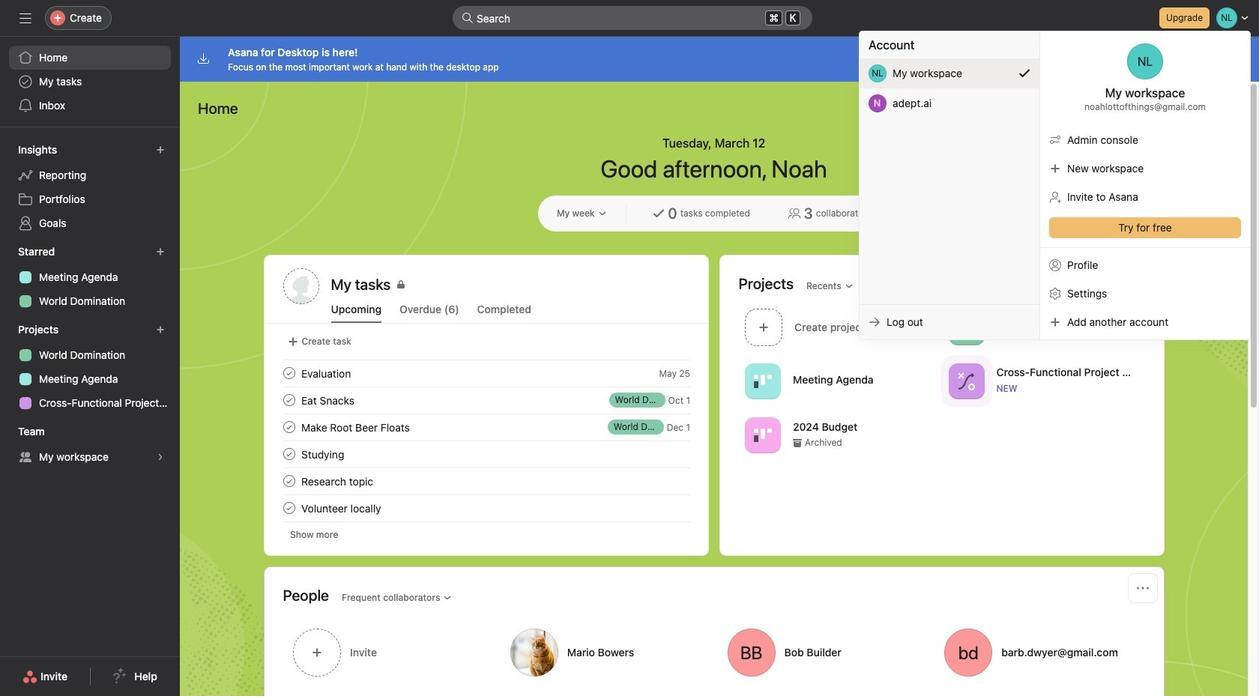 Task type: describe. For each thing, give the bounding box(es) containing it.
3 mark complete image from the top
[[280, 472, 298, 490]]

see details, my workspace image
[[156, 453, 165, 462]]

mark complete image for 3rd mark complete checkbox from the bottom
[[280, 445, 298, 463]]

4 mark complete image from the top
[[280, 499, 298, 517]]

projects element
[[0, 316, 180, 418]]

3 mark complete checkbox from the top
[[280, 445, 298, 463]]

insights element
[[0, 136, 180, 238]]

4 mark complete checkbox from the top
[[280, 472, 298, 490]]

2 mark complete image from the top
[[280, 418, 298, 436]]

new insights image
[[156, 145, 165, 154]]

1 board image from the top
[[754, 372, 772, 390]]

Mark complete checkbox
[[280, 391, 298, 409]]

new project or portfolio image
[[156, 325, 165, 334]]

line_and_symbols image
[[957, 372, 975, 390]]

hide sidebar image
[[19, 12, 31, 24]]

1 mark complete image from the top
[[280, 364, 298, 382]]

1 mark complete checkbox from the top
[[280, 364, 298, 382]]



Task type: locate. For each thing, give the bounding box(es) containing it.
prominent image
[[462, 12, 474, 24]]

0 vertical spatial board image
[[754, 372, 772, 390]]

mark complete image
[[280, 364, 298, 382], [280, 418, 298, 436], [280, 472, 298, 490], [280, 499, 298, 517]]

add items to starred image
[[156, 247, 165, 256]]

global element
[[0, 37, 180, 127]]

Search tasks, projects, and more text field
[[453, 6, 812, 30]]

1 vertical spatial board image
[[754, 426, 772, 444]]

2 mark complete checkbox from the top
[[280, 418, 298, 436]]

mark complete image
[[280, 391, 298, 409], [280, 445, 298, 463]]

2 board image from the top
[[754, 426, 772, 444]]

0 vertical spatial mark complete image
[[280, 391, 298, 409]]

Mark complete checkbox
[[280, 364, 298, 382], [280, 418, 298, 436], [280, 445, 298, 463], [280, 472, 298, 490], [280, 499, 298, 517]]

mark complete image for mark complete option
[[280, 391, 298, 409]]

starred element
[[0, 238, 180, 316]]

board image
[[754, 372, 772, 390], [754, 426, 772, 444]]

1 mark complete image from the top
[[280, 391, 298, 409]]

1 vertical spatial mark complete image
[[280, 445, 298, 463]]

5 mark complete checkbox from the top
[[280, 499, 298, 517]]

menu
[[860, 31, 1250, 340]]

2 mark complete image from the top
[[280, 445, 298, 463]]

None field
[[453, 6, 812, 30]]

teams element
[[0, 418, 180, 472]]

rocket image
[[957, 318, 975, 336]]

radio item
[[860, 58, 1040, 88]]

add profile photo image
[[283, 268, 319, 304]]



Task type: vqa. For each thing, say whether or not it's contained in the screenshot.
TAB LIST
no



